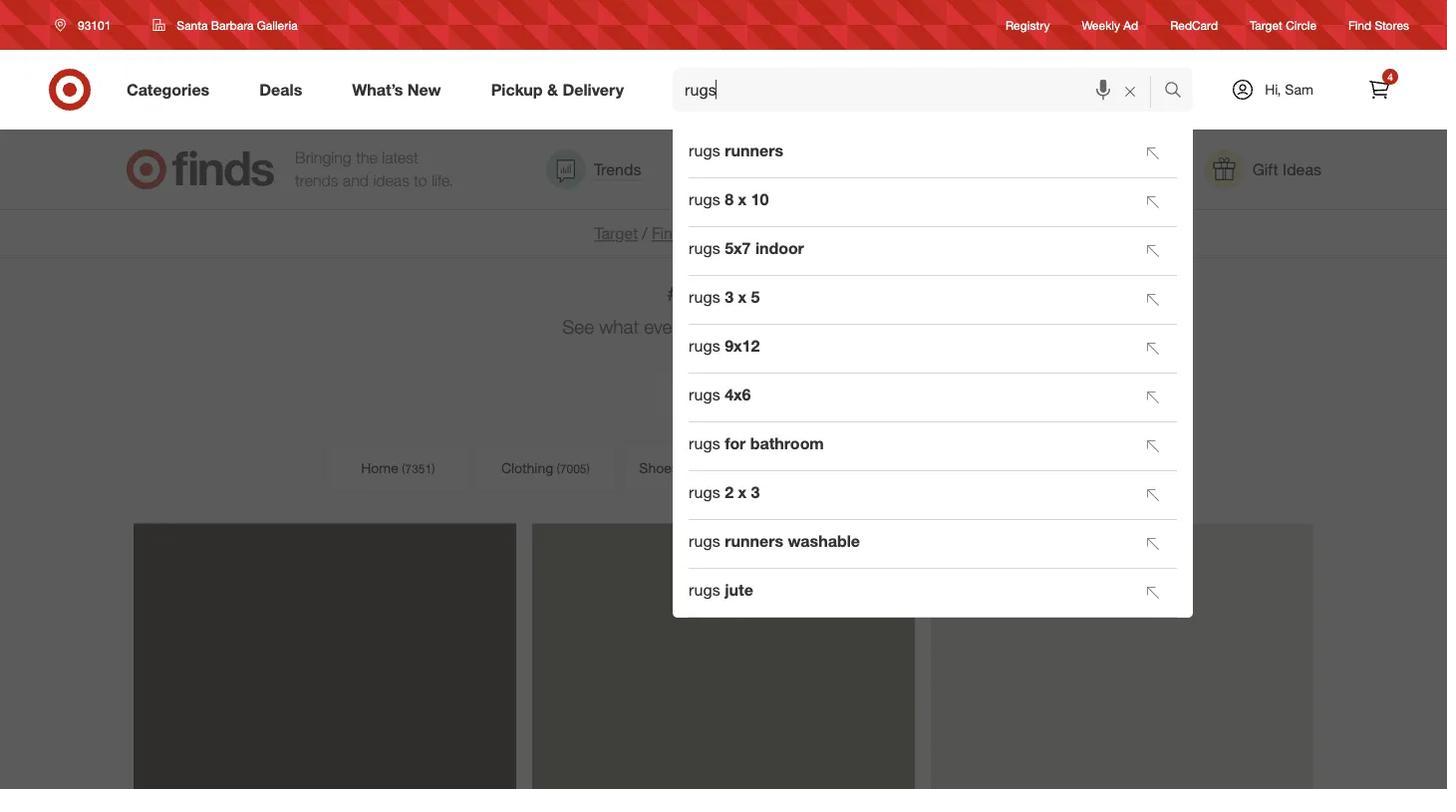 Task type: vqa. For each thing, say whether or not it's contained in the screenshot.


Task type: describe. For each thing, give the bounding box(es) containing it.
finds
[[652, 224, 690, 243]]

deals
[[259, 80, 302, 99]]

santa
[[177, 17, 208, 32]]

shoes & accessories ( 1906 )
[[639, 459, 808, 477]]

find stores link
[[1349, 16, 1410, 33]]

what's
[[352, 80, 403, 99]]

2 / from the left
[[694, 224, 700, 243]]

search button
[[1156, 68, 1204, 116]]

ideas link
[[763, 150, 850, 189]]

4x6
[[725, 385, 751, 405]]

what
[[600, 316, 639, 339]]

home
[[361, 459, 399, 477]]

1906
[[778, 461, 805, 476]]

( inside the shoes & accessories ( 1906 )
[[775, 461, 778, 476]]

ideas inside ideas link
[[811, 160, 850, 179]]

delivery
[[563, 80, 624, 99]]

rugs for for bathroom
[[689, 434, 721, 454]]

and for loving
[[789, 316, 820, 339]]

gift ideas
[[1253, 160, 1322, 179]]

539
[[1055, 461, 1075, 476]]

x for 3
[[738, 483, 747, 503]]

sharing
[[826, 316, 885, 339]]

2
[[725, 483, 734, 503]]

find stores
[[1349, 17, 1410, 32]]

bathroom
[[751, 434, 824, 454]]

3 / from the left
[[755, 224, 760, 243]]

pickup
[[491, 80, 543, 99]]

registry
[[1006, 17, 1050, 32]]

weekly ad link
[[1082, 16, 1139, 33]]

barbara
[[211, 17, 254, 32]]

) for clothing
[[587, 461, 590, 476]]

x for 10
[[738, 190, 747, 209]]

1 vertical spatial 3
[[751, 483, 760, 503]]

bringing
[[295, 148, 352, 168]]

what's new link
[[335, 68, 466, 112]]

washable
[[788, 532, 860, 551]]

rugs for 9x12
[[689, 337, 721, 356]]

rugs for 4x6
[[689, 385, 721, 405]]

93101
[[78, 17, 111, 32]]

rugs 4x6
[[689, 385, 751, 405]]

9x12
[[725, 337, 760, 356]]

clothing ( 7005 )
[[501, 459, 590, 477]]

spotlight link
[[971, 150, 1084, 189]]

santa barbara galleria button
[[140, 7, 311, 43]]

everyone's
[[644, 316, 732, 339]]

kids ( 539 )
[[1021, 459, 1078, 477]]

rugs for runners washable
[[689, 532, 721, 551]]

( for beauty
[[909, 461, 912, 476]]

1 vertical spatial trends link
[[704, 224, 751, 243]]

circle
[[1286, 17, 1317, 32]]

rugs for 2 x 3
[[689, 483, 721, 503]]

rugs 3 x 5
[[689, 288, 760, 307]]

deals link
[[243, 68, 327, 112]]

runners for runners washable
[[725, 532, 784, 551]]

1 horizontal spatial trends
[[704, 224, 751, 243]]

0 vertical spatial #targetstyle
[[764, 224, 853, 243]]

beauty ( 8864 )
[[862, 459, 942, 477]]

rugs runners washable
[[689, 532, 860, 551]]

0 vertical spatial trends link
[[546, 150, 642, 189]]

& for delivery
[[547, 80, 558, 99]]

5x7
[[725, 239, 751, 258]]

( for furniture
[[737, 386, 740, 401]]

93101 button
[[42, 7, 132, 43]]

2059
[[740, 386, 767, 401]]

ideas inside gift ideas link
[[1283, 160, 1322, 179]]

rugs jute
[[689, 581, 754, 600]]

see what everyone's loving and sharing
[[563, 316, 885, 339]]

target / finds / trends / #targetstyle
[[595, 224, 853, 243]]

0 horizontal spatial trends
[[594, 160, 642, 179]]

4
[[1388, 70, 1394, 83]]

8864
[[912, 461, 939, 476]]

ideas
[[373, 171, 410, 190]]

home ( 7351 )
[[361, 459, 435, 477]]

7351
[[405, 461, 432, 476]]

( for home
[[402, 461, 405, 476]]

redcard link
[[1171, 16, 1219, 33]]

target circle link
[[1250, 16, 1317, 33]]

What can we help you find? suggestions appear below search field
[[673, 68, 1170, 112]]

pickup & delivery
[[491, 80, 624, 99]]

10
[[751, 190, 769, 209]]

rugs for 8 x 10
[[689, 190, 721, 209]]

4 link
[[1358, 68, 1402, 112]]

rugs for jute
[[689, 581, 721, 600]]



Task type: locate. For each thing, give the bounding box(es) containing it.
and down the
[[343, 171, 369, 190]]

bringing the latest trends and ideas to life.
[[295, 148, 454, 190]]

latest
[[382, 148, 419, 168]]

& right pickup
[[547, 80, 558, 99]]

kids
[[1021, 459, 1049, 477]]

1 vertical spatial and
[[789, 316, 820, 339]]

rugs for runners
[[689, 141, 721, 161]]

sam
[[1286, 81, 1314, 98]]

1 horizontal spatial &
[[683, 459, 692, 477]]

x left 5
[[738, 288, 747, 307]]

#targetstyle
[[764, 224, 853, 243], [667, 282, 780, 305]]

( inside kids ( 539 )
[[1052, 461, 1055, 476]]

& right shoes
[[683, 459, 692, 477]]

2 vertical spatial x
[[738, 483, 747, 503]]

) inside the beauty ( 8864 )
[[939, 461, 942, 476]]

1 vertical spatial #targetstyle
[[667, 282, 780, 305]]

rugs left 9x12
[[689, 337, 721, 356]]

trends link down "rugs 8 x 10"
[[704, 224, 751, 243]]

1 horizontal spatial /
[[694, 224, 700, 243]]

weekly
[[1082, 17, 1121, 32]]

1 horizontal spatial trends link
[[704, 224, 751, 243]]

1 runners from the top
[[725, 141, 784, 161]]

( inside furniture ( 2059
[[737, 386, 740, 401]]

rugs up "rugs 8 x 10"
[[689, 141, 721, 161]]

0 vertical spatial and
[[343, 171, 369, 190]]

0 horizontal spatial and
[[343, 171, 369, 190]]

rugs for 5x7 indoor
[[689, 239, 721, 258]]

galleria
[[257, 17, 298, 32]]

spotlight
[[1019, 160, 1084, 179]]

rugs left jute
[[689, 581, 721, 600]]

) inside clothing ( 7005 )
[[587, 461, 590, 476]]

1 horizontal spatial ideas
[[1283, 160, 1322, 179]]

) right clothing
[[587, 461, 590, 476]]

rugs left 8
[[689, 190, 721, 209]]

1 horizontal spatial and
[[789, 316, 820, 339]]

#targetstyle down 10 at the top right
[[764, 224, 853, 243]]

5 ) from the left
[[1075, 461, 1078, 476]]

/ left finds link
[[642, 224, 648, 243]]

) for home
[[432, 461, 435, 476]]

target finds image
[[126, 150, 275, 189]]

categories
[[127, 80, 210, 99]]

clothing
[[501, 459, 554, 477]]

2 ideas from the left
[[1283, 160, 1322, 179]]

hi, sam
[[1266, 81, 1314, 98]]

trends link
[[546, 150, 642, 189], [704, 224, 751, 243]]

rugs 8 x 10
[[689, 190, 769, 209]]

rugs left 4x6
[[689, 385, 721, 405]]

shoes
[[639, 459, 679, 477]]

categories link
[[110, 68, 235, 112]]

0 horizontal spatial &
[[547, 80, 558, 99]]

x right 8
[[738, 190, 747, 209]]

2 x from the top
[[738, 288, 747, 307]]

6 rugs from the top
[[689, 385, 721, 405]]

1 vertical spatial trends
[[704, 224, 751, 243]]

trends up target link
[[594, 160, 642, 179]]

ad
[[1124, 17, 1139, 32]]

) inside kids ( 539 )
[[1075, 461, 1078, 476]]

rugs left 'for'
[[689, 434, 721, 454]]

0 vertical spatial x
[[738, 190, 747, 209]]

1 vertical spatial x
[[738, 288, 747, 307]]

5 rugs from the top
[[689, 337, 721, 356]]

) for beauty
[[939, 461, 942, 476]]

target
[[1250, 17, 1283, 32], [595, 224, 638, 243]]

) right kids
[[1075, 461, 1078, 476]]

)
[[432, 461, 435, 476], [587, 461, 590, 476], [805, 461, 808, 476], [939, 461, 942, 476], [1075, 461, 1078, 476]]

and right loving
[[789, 316, 820, 339]]

registry link
[[1006, 16, 1050, 33]]

find
[[1349, 17, 1372, 32]]

gift ideas link
[[1205, 150, 1322, 189]]

/ right '5x7'
[[755, 224, 760, 243]]

0 vertical spatial target
[[1250, 17, 1283, 32]]

10 rugs from the top
[[689, 581, 721, 600]]

1 / from the left
[[642, 224, 648, 243]]

( right kids
[[1052, 461, 1055, 476]]

stores
[[1376, 17, 1410, 32]]

x for 5
[[738, 288, 747, 307]]

jute
[[725, 581, 754, 600]]

beauty
[[862, 459, 906, 477]]

9 rugs from the top
[[689, 532, 721, 551]]

trends link up target link
[[546, 150, 642, 189]]

( down bathroom
[[775, 461, 778, 476]]

3 x from the top
[[738, 483, 747, 503]]

runners
[[725, 141, 784, 161], [725, 532, 784, 551]]

2 horizontal spatial /
[[755, 224, 760, 243]]

x
[[738, 190, 747, 209], [738, 288, 747, 307], [738, 483, 747, 503]]

(
[[737, 386, 740, 401], [402, 461, 405, 476], [557, 461, 560, 476], [775, 461, 778, 476], [909, 461, 912, 476], [1052, 461, 1055, 476]]

rugs for bathroom
[[689, 434, 824, 454]]

1 ) from the left
[[432, 461, 435, 476]]

2 rugs from the top
[[689, 190, 721, 209]]

to
[[414, 171, 427, 190]]

( inside home ( 7351 )
[[402, 461, 405, 476]]

target link
[[595, 224, 638, 243]]

1 horizontal spatial target
[[1250, 17, 1283, 32]]

target for target circle
[[1250, 17, 1283, 32]]

trends
[[594, 160, 642, 179], [704, 224, 751, 243]]

2 runners from the top
[[725, 532, 784, 551]]

and for trends
[[343, 171, 369, 190]]

indoor
[[756, 239, 804, 258]]

4 rugs from the top
[[689, 288, 721, 307]]

) inside the shoes & accessories ( 1906 )
[[805, 461, 808, 476]]

( for kids
[[1052, 461, 1055, 476]]

the
[[356, 148, 378, 168]]

( right beauty
[[909, 461, 912, 476]]

runners up jute
[[725, 532, 784, 551]]

pickup & delivery link
[[474, 68, 649, 112]]

/ right finds link
[[694, 224, 700, 243]]

8 rugs from the top
[[689, 483, 721, 503]]

redcard
[[1171, 17, 1219, 32]]

0 horizontal spatial target
[[595, 224, 638, 243]]

furniture
[[678, 384, 733, 401]]

) for kids
[[1075, 461, 1078, 476]]

hi,
[[1266, 81, 1282, 98]]

3 rugs from the top
[[689, 239, 721, 258]]

runners for runners
[[725, 141, 784, 161]]

1 rugs from the top
[[689, 141, 721, 161]]

loving
[[737, 316, 784, 339]]

target left finds link
[[595, 224, 638, 243]]

( for clothing
[[557, 461, 560, 476]]

and
[[343, 171, 369, 190], [789, 316, 820, 339]]

5
[[751, 288, 760, 307]]

new
[[408, 80, 441, 99]]

search
[[1156, 82, 1204, 101]]

) right beauty
[[939, 461, 942, 476]]

7 rugs from the top
[[689, 434, 721, 454]]

0 horizontal spatial trends link
[[546, 150, 642, 189]]

weekly ad
[[1082, 17, 1139, 32]]

0 vertical spatial runners
[[725, 141, 784, 161]]

furniture ( 2059
[[678, 384, 767, 401]]

( right clothing
[[557, 461, 560, 476]]

finds link
[[652, 224, 690, 243]]

runners up 10 at the top right
[[725, 141, 784, 161]]

rugs 9x12
[[689, 337, 760, 356]]

3 ) from the left
[[805, 461, 808, 476]]

1 horizontal spatial 3
[[751, 483, 760, 503]]

0 vertical spatial 3
[[725, 288, 734, 307]]

x right the "2"
[[738, 483, 747, 503]]

target circle
[[1250, 17, 1317, 32]]

1 ideas from the left
[[811, 160, 850, 179]]

trends down "rugs 8 x 10"
[[704, 224, 751, 243]]

rugs for 3 x 5
[[689, 288, 721, 307]]

what's new
[[352, 80, 441, 99]]

) down bathroom
[[805, 461, 808, 476]]

for
[[725, 434, 746, 454]]

0 horizontal spatial 3
[[725, 288, 734, 307]]

accessories
[[696, 459, 772, 477]]

#targetstyle up see what everyone's loving and sharing
[[667, 282, 780, 305]]

rugs 5x7 indoor
[[689, 239, 804, 258]]

rugs left '5x7'
[[689, 239, 721, 258]]

3
[[725, 288, 734, 307], [751, 483, 760, 503]]

1 vertical spatial &
[[683, 459, 692, 477]]

rugs runners
[[689, 141, 784, 161]]

santa barbara galleria
[[177, 17, 298, 32]]

3 right the "2"
[[751, 483, 760, 503]]

) right 'home' at bottom left
[[432, 461, 435, 476]]

target left circle in the right top of the page
[[1250, 17, 1283, 32]]

4 ) from the left
[[939, 461, 942, 476]]

) inside home ( 7351 )
[[432, 461, 435, 476]]

#targetstyle link
[[764, 224, 853, 243]]

rugs 2 x 3
[[689, 483, 760, 503]]

0 vertical spatial trends
[[594, 160, 642, 179]]

trends
[[295, 171, 338, 190]]

rugs
[[689, 141, 721, 161], [689, 190, 721, 209], [689, 239, 721, 258], [689, 288, 721, 307], [689, 337, 721, 356], [689, 385, 721, 405], [689, 434, 721, 454], [689, 483, 721, 503], [689, 532, 721, 551], [689, 581, 721, 600]]

1 vertical spatial target
[[595, 224, 638, 243]]

( right furniture
[[737, 386, 740, 401]]

7005
[[560, 461, 587, 476]]

8
[[725, 190, 734, 209]]

ideas
[[811, 160, 850, 179], [1283, 160, 1322, 179]]

rugs up rugs jute
[[689, 532, 721, 551]]

0 horizontal spatial /
[[642, 224, 648, 243]]

rugs up everyone's
[[689, 288, 721, 307]]

0 vertical spatial &
[[547, 80, 558, 99]]

target for target / finds / trends / #targetstyle
[[595, 224, 638, 243]]

0 horizontal spatial ideas
[[811, 160, 850, 179]]

ideas right gift
[[1283, 160, 1322, 179]]

& for accessories
[[683, 459, 692, 477]]

( right 'home' at bottom left
[[402, 461, 405, 476]]

2 ) from the left
[[587, 461, 590, 476]]

and inside bringing the latest trends and ideas to life.
[[343, 171, 369, 190]]

3 left 5
[[725, 288, 734, 307]]

( inside the beauty ( 8864 )
[[909, 461, 912, 476]]

1 x from the top
[[738, 190, 747, 209]]

ideas up #targetstyle link
[[811, 160, 850, 179]]

1 vertical spatial runners
[[725, 532, 784, 551]]

( inside clothing ( 7005 )
[[557, 461, 560, 476]]

rugs left the "2"
[[689, 483, 721, 503]]

see
[[563, 316, 594, 339]]

life.
[[432, 171, 454, 190]]



